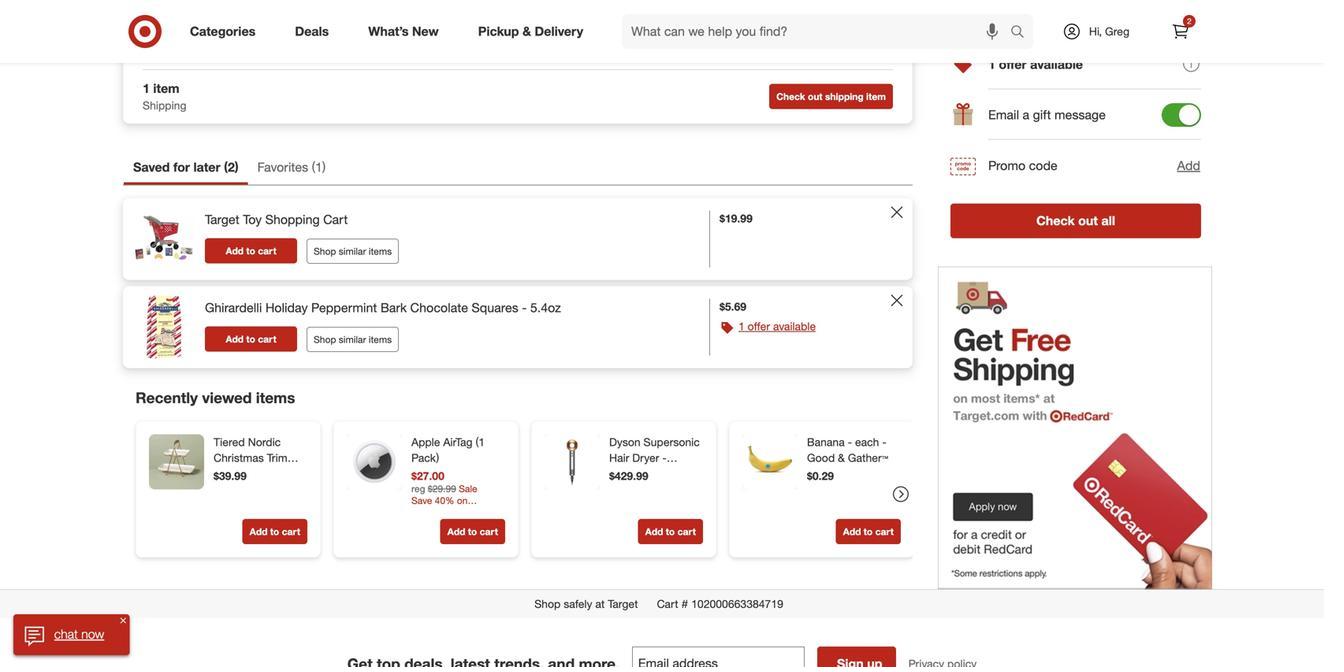 Task type: describe. For each thing, give the bounding box(es) containing it.
all
[[1102, 213, 1116, 229]]

supersonic
[[644, 436, 700, 450]]

1 down total
[[989, 57, 996, 72]]

1 inside 1 item shipping
[[143, 81, 150, 96]]

deals link
[[282, 14, 349, 49]]

5.4oz
[[531, 301, 561, 316]]

sale
[[459, 484, 478, 495]]

hi, greg
[[1090, 24, 1130, 38]]

beauty
[[610, 483, 644, 497]]

bark
[[381, 301, 407, 316]]

2 link
[[1164, 14, 1199, 49]]

total
[[989, 7, 1023, 26]]

$0.29
[[808, 470, 834, 484]]

ghirardelli holiday peppermint bark chocolate squares - 5.4oz list item
[[123, 287, 913, 369]]

item inside 1 item shipping
[[153, 81, 180, 96]]

✕
[[120, 616, 126, 626]]

$429.99 add to cart
[[610, 470, 696, 538]]

banana - each - good & gather™ link
[[808, 435, 898, 467]]

shipping
[[826, 91, 864, 102]]

hand™
[[214, 515, 246, 529]]

email
[[989, 107, 1020, 123]]

shop similar items button for bark
[[307, 327, 399, 352]]

chat
[[54, 627, 78, 643]]

trim
[[267, 452, 288, 465]]

1 inside ghirardelli holiday peppermint bark chocolate squares - 5.4oz list item
[[739, 320, 745, 334]]

add to cart down sale
[[448, 527, 498, 538]]

dyson supersonic hair dryer - copper - ulta beauty
[[610, 436, 700, 497]]

- right the each
[[883, 436, 887, 450]]

add to cart inside target toy shopping cart 'list item'
[[226, 245, 277, 257]]

to for "add to cart" "button" for banana - each - good & gather™
[[864, 527, 873, 538]]

copper
[[610, 467, 647, 481]]

$39.99 add to cart
[[214, 470, 300, 538]]

1 offer available inside ghirardelli holiday peppermint bark chocolate squares - 5.4oz list item
[[739, 320, 816, 334]]

for for save
[[307, 17, 319, 29]]

order pickup not available at manhattan herald square change store
[[533, 20, 742, 49]]

categories link
[[177, 14, 275, 49]]

dryer
[[633, 452, 660, 465]]

- up ulta
[[663, 452, 667, 465]]

shop similar items for bark
[[314, 334, 392, 346]]

manhattan
[[546, 35, 599, 49]]

at inside order pickup not available at manhattan herald square change store
[[533, 35, 543, 49]]

save for later
[[284, 17, 340, 29]]

promo code
[[989, 158, 1058, 173]]

cart inside $39.99 add to cart
[[282, 527, 300, 538]]

not
[[601, 20, 617, 33]]

target toy shopping cart list item
[[123, 198, 913, 280]]

christmas
[[214, 452, 264, 465]]

save
[[284, 17, 305, 29]]

similar for bark
[[339, 334, 366, 346]]

with
[[249, 515, 270, 529]]

similar for cart
[[339, 246, 366, 257]]

102000663384719
[[692, 598, 784, 612]]

not available radio
[[511, 27, 527, 43]]

to for "add to cart" "button" for apple airtag (1 pack)
[[468, 527, 477, 538]]

gift
[[1034, 107, 1052, 123]]

herald
[[602, 35, 634, 49]]

& right hearth
[[290, 499, 297, 513]]

& down trim
[[269, 467, 276, 481]]

- left the each
[[848, 436, 853, 450]]

1 horizontal spatial 2
[[1188, 16, 1192, 26]]

ghirardelli holiday peppermint bark chocolate squares - 5.4oz
[[205, 301, 561, 316]]

check out shipping item
[[777, 91, 886, 102]]

check for check out all
[[1037, 213, 1075, 229]]

(1
[[476, 436, 485, 450]]

banana
[[808, 436, 845, 450]]

add inside button
[[1178, 158, 1201, 174]]

apple airtag (1 pack) link
[[412, 435, 502, 467]]

0 vertical spatial 1 offer available
[[989, 57, 1084, 72]]

message
[[1055, 107, 1106, 123]]

shop similar items button for cart
[[307, 239, 399, 264]]

categories
[[190, 24, 256, 39]]

now
[[81, 627, 104, 643]]

dyson
[[610, 436, 641, 450]]

metal
[[214, 483, 241, 497]]

cart for "add to cart" "button" inside the ghirardelli holiday peppermint bark chocolate squares - 5.4oz list item
[[258, 334, 277, 345]]

safely
[[564, 598, 593, 612]]

$429.99
[[610, 470, 649, 484]]

peppermint
[[311, 301, 377, 316]]

2 ) from the left
[[322, 159, 326, 175]]

add inside target toy shopping cart 'list item'
[[226, 245, 244, 257]]

ulta
[[657, 467, 677, 481]]

apple airtag (1 pack)
[[412, 436, 485, 465]]

check out all
[[1037, 213, 1116, 229]]

saved for later ( 2 )
[[133, 159, 239, 175]]

hair
[[610, 452, 630, 465]]

1 right favorites
[[315, 159, 322, 175]]

store
[[718, 35, 742, 49]]

check out all button
[[951, 204, 1202, 239]]

magnolia
[[214, 530, 259, 544]]

check for check out shipping item
[[777, 91, 806, 102]]

available inside ghirardelli holiday peppermint bark chocolate squares - 5.4oz list item
[[774, 320, 816, 334]]

shop similar items for cart
[[314, 246, 392, 257]]

banana - each - good & gather™ $0.29
[[808, 436, 889, 484]]

out for all
[[1079, 213, 1099, 229]]

tiered nordic christmas trim stoneware & metal serving stand - hearth & hand™ with magnolia link
[[214, 435, 304, 544]]

pickup & delivery
[[478, 24, 584, 39]]

hearth
[[253, 499, 287, 513]]

target toy shopping cart image
[[132, 208, 196, 271]]

viewed
[[202, 389, 252, 407]]

target toy shopping cart
[[205, 212, 348, 228]]

$27.00
[[412, 470, 445, 484]]

$38.34
[[1157, 8, 1202, 26]]

what's
[[368, 24, 409, 39]]

for for saved
[[173, 159, 190, 175]]

1 ( from the left
[[224, 159, 228, 175]]

favorites ( 1 )
[[258, 159, 326, 175]]

$29.99
[[428, 484, 456, 495]]

shop for peppermint
[[314, 334, 336, 346]]

shipping
[[143, 98, 187, 112]]

chocolate
[[411, 301, 468, 316]]

$5.69
[[720, 300, 747, 314]]

good
[[808, 452, 835, 465]]

- left ulta
[[650, 467, 654, 481]]

$39.99
[[214, 470, 247, 484]]

recently
[[136, 389, 198, 407]]



Task type: vqa. For each thing, say whether or not it's contained in the screenshot.
Target Toy Shopping Cart
yes



Task type: locate. For each thing, give the bounding box(es) containing it.
search
[[1004, 25, 1042, 41]]

add inside $429.99 add to cart
[[646, 527, 664, 538]]

1 offer available button down the hi,
[[951, 40, 1202, 90]]

tiered nordic christmas trim stoneware & metal serving stand - hearth & hand™ with magnolia
[[214, 436, 297, 544]]

to inside $39.99 add to cart
[[270, 527, 279, 538]]

to right with
[[270, 527, 279, 538]]

1 horizontal spatial check
[[1037, 213, 1075, 229]]

target toy shopping cart link
[[205, 211, 348, 229]]

1 shop similar items button from the top
[[307, 239, 399, 264]]

ghirardelli holiday peppermint bark chocolate squares - 5.4oz image
[[132, 296, 196, 359]]

2
[[1188, 16, 1192, 26], [228, 159, 235, 175]]

shop similar items inside ghirardelli holiday peppermint bark chocolate squares - 5.4oz list item
[[314, 334, 392, 346]]

1 horizontal spatial available
[[774, 320, 816, 334]]

cart
[[323, 212, 348, 228], [657, 598, 679, 612]]

0 vertical spatial for
[[307, 17, 319, 29]]

to down gather™
[[864, 527, 873, 538]]

add to cart button for dyson supersonic hair dryer - copper - ulta beauty
[[638, 520, 703, 545]]

add to cart button down ulta
[[638, 520, 703, 545]]

to inside target toy shopping cart 'list item'
[[246, 245, 255, 257]]

items inside ghirardelli holiday peppermint bark chocolate squares - 5.4oz list item
[[369, 334, 392, 346]]

2 horizontal spatial available
[[1031, 57, 1084, 72]]

pack)
[[412, 452, 439, 465]]

at right safely
[[596, 598, 605, 612]]

items for cart
[[369, 246, 392, 257]]

0 horizontal spatial (
[[224, 159, 228, 175]]

what's new
[[368, 24, 439, 39]]

0 vertical spatial available
[[620, 20, 663, 33]]

1 horizontal spatial at
[[596, 598, 605, 612]]

- up with
[[246, 499, 250, 513]]

later for save for later
[[321, 17, 340, 29]]

serving
[[244, 483, 282, 497]]

1 vertical spatial similar
[[339, 334, 366, 346]]

for right the saved
[[173, 159, 190, 175]]

available inside order pickup not available at manhattan herald square change store
[[620, 20, 663, 33]]

square
[[637, 35, 673, 49]]

1 horizontal spatial (
[[312, 159, 315, 175]]

what's new link
[[355, 14, 459, 49]]

1 horizontal spatial out
[[1079, 213, 1099, 229]]

shop similar items button
[[307, 239, 399, 264], [307, 327, 399, 352]]

similar inside ghirardelli holiday peppermint bark chocolate squares - 5.4oz list item
[[339, 334, 366, 346]]

cart item ready to fulfill group
[[124, 0, 912, 69]]

1 horizontal spatial target
[[608, 598, 638, 612]]

stand
[[214, 499, 243, 513]]

shop inside ghirardelli holiday peppermint bark chocolate squares - 5.4oz list item
[[314, 334, 336, 346]]

add to cart button for tiered nordic christmas trim stoneware & metal serving stand - hearth & hand™ with magnolia
[[243, 520, 308, 545]]

for inside the save for later button
[[307, 17, 319, 29]]

squares
[[472, 301, 519, 316]]

add to cart down ghirardelli at the top of the page
[[226, 334, 277, 345]]

promo
[[989, 158, 1026, 173]]

(
[[224, 159, 228, 175], [312, 159, 315, 175]]

available
[[620, 20, 663, 33], [1031, 57, 1084, 72], [774, 320, 816, 334]]

a
[[1023, 107, 1030, 123]]

each
[[856, 436, 880, 450]]

0 horizontal spatial item
[[153, 81, 180, 96]]

- inside tiered nordic christmas trim stoneware & metal serving stand - hearth & hand™ with magnolia
[[246, 499, 250, 513]]

dyson supersonic hair dryer - copper - ulta beauty image
[[545, 435, 600, 490], [545, 435, 600, 490]]

shop similar items button inside ghirardelli holiday peppermint bark chocolate squares - 5.4oz list item
[[307, 327, 399, 352]]

similar up peppermint
[[339, 246, 366, 257]]

1
[[989, 57, 996, 72], [143, 81, 150, 96], [315, 159, 322, 175], [739, 320, 745, 334]]

0 vertical spatial shop
[[314, 246, 336, 257]]

code
[[1030, 158, 1058, 173]]

target
[[205, 212, 240, 228], [608, 598, 638, 612]]

cart left #
[[657, 598, 679, 612]]

$27.00 reg $29.99 sale
[[412, 470, 478, 495]]

2 similar from the top
[[339, 334, 366, 346]]

0 vertical spatial offer
[[999, 57, 1027, 72]]

What can we help you find? suggestions appear below search field
[[622, 14, 1015, 49]]

0 vertical spatial target
[[205, 212, 240, 228]]

( right favorites
[[312, 159, 315, 175]]

- inside "link"
[[522, 301, 527, 316]]

to for "add to cart" "button" within the target toy shopping cart 'list item'
[[246, 245, 255, 257]]

1 horizontal spatial later
[[321, 17, 340, 29]]

add to cart button for banana - each - good & gather™
[[836, 520, 901, 545]]

1 vertical spatial later
[[194, 159, 221, 175]]

check left all
[[1037, 213, 1075, 229]]

0 vertical spatial cart
[[323, 212, 348, 228]]

0 vertical spatial shop similar items
[[314, 246, 392, 257]]

1 horizontal spatial for
[[307, 17, 319, 29]]

holiday
[[266, 301, 308, 316]]

add to cart button inside ghirardelli holiday peppermint bark chocolate squares - 5.4oz list item
[[205, 327, 297, 352]]

shop inside 'list item'
[[314, 246, 336, 257]]

cart inside target toy shopping cart link
[[323, 212, 348, 228]]

chat now dialog
[[13, 615, 130, 656]]

2 vertical spatial shop
[[535, 598, 561, 612]]

1 vertical spatial shop
[[314, 334, 336, 346]]

target inside 'list item'
[[205, 212, 240, 228]]

pickup up the manhattan
[[565, 20, 598, 33]]

1 offer available button
[[951, 40, 1202, 90], [739, 319, 816, 335]]

later for saved for later ( 2 )
[[194, 159, 221, 175]]

0 horizontal spatial 1 offer available button
[[739, 319, 816, 335]]

1 horizontal spatial )
[[322, 159, 326, 175]]

shop left safely
[[535, 598, 561, 612]]

pickup left order
[[478, 24, 519, 39]]

out for shipping
[[808, 91, 823, 102]]

1 vertical spatial 1 offer available
[[739, 320, 816, 334]]

1 up shipping
[[143, 81, 150, 96]]

shop for shopping
[[314, 246, 336, 257]]

for right save
[[307, 17, 319, 29]]

-
[[522, 301, 527, 316], [848, 436, 853, 450], [883, 436, 887, 450], [663, 452, 667, 465], [650, 467, 654, 481], [246, 499, 250, 513]]

to inside ghirardelli holiday peppermint bark chocolate squares - 5.4oz list item
[[246, 334, 255, 345]]

item inside button
[[867, 91, 886, 102]]

add to cart button down hearth
[[243, 520, 308, 545]]

add to cart button for apple airtag (1 pack)
[[441, 520, 506, 545]]

1 horizontal spatial item
[[867, 91, 886, 102]]

1 vertical spatial items
[[369, 334, 392, 346]]

out left shipping on the top right of the page
[[808, 91, 823, 102]]

add button
[[1177, 156, 1202, 176]]

toy
[[243, 212, 262, 228]]

1 offer available down $5.69
[[739, 320, 816, 334]]

chat now
[[54, 627, 104, 643]]

email a gift message
[[989, 107, 1106, 123]]

get free shipping on hundreds of thousands of items* with target redcard. apply now for a credit or debit redcard. *some restrictions apply. image
[[938, 267, 1213, 590]]

0 vertical spatial at
[[533, 35, 543, 49]]

cart inside $429.99 add to cart
[[678, 527, 696, 538]]

later right save
[[321, 17, 340, 29]]

shop similar items button down peppermint
[[307, 327, 399, 352]]

add to cart button down ghirardelli at the top of the page
[[205, 327, 297, 352]]

0 horizontal spatial pickup
[[478, 24, 519, 39]]

pickup & delivery link
[[465, 14, 603, 49]]

2 left favorites
[[228, 159, 235, 175]]

recently viewed items
[[136, 389, 295, 407]]

shop down "shopping"
[[314, 246, 336, 257]]

tiered
[[214, 436, 245, 450]]

1 offer available down search button
[[989, 57, 1084, 72]]

similar down peppermint
[[339, 334, 366, 346]]

add to cart inside ghirardelli holiday peppermint bark chocolate squares - 5.4oz list item
[[226, 334, 277, 345]]

1 vertical spatial shop similar items button
[[307, 327, 399, 352]]

1 vertical spatial 1 offer available button
[[739, 319, 816, 335]]

item up shipping
[[153, 81, 180, 96]]

0 horizontal spatial cart
[[323, 212, 348, 228]]

banana - each - good & gather™ image
[[743, 435, 798, 490], [743, 435, 798, 490]]

0 vertical spatial check
[[777, 91, 806, 102]]

1 item shipping
[[143, 81, 187, 112]]

) right favorites
[[322, 159, 326, 175]]

1 horizontal spatial 1 offer available
[[989, 57, 1084, 72]]

later right the saved
[[194, 159, 221, 175]]

- left 5.4oz
[[522, 301, 527, 316]]

items for bark
[[369, 334, 392, 346]]

to for "add to cart" "button" inside the ghirardelli holiday peppermint bark chocolate squares - 5.4oz list item
[[246, 334, 255, 345]]

0 horizontal spatial check
[[777, 91, 806, 102]]

0 horizontal spatial later
[[194, 159, 221, 175]]

shopping
[[265, 212, 320, 228]]

0 horizontal spatial 2
[[228, 159, 235, 175]]

add inside $39.99 add to cart
[[250, 527, 268, 538]]

to inside $429.99 add to cart
[[666, 527, 675, 538]]

items down ghirardelli holiday peppermint bark chocolate squares - 5.4oz "link"
[[369, 334, 392, 346]]

0 horizontal spatial at
[[533, 35, 543, 49]]

0 vertical spatial items
[[369, 246, 392, 257]]

2 ( from the left
[[312, 159, 315, 175]]

cart for "add to cart" "button" within the target toy shopping cart 'list item'
[[258, 245, 277, 257]]

2 vertical spatial available
[[774, 320, 816, 334]]

None text field
[[632, 648, 805, 668]]

add to cart button down sale
[[441, 520, 506, 545]]

& right good
[[838, 452, 845, 465]]

1 horizontal spatial pickup
[[565, 20, 598, 33]]

shop similar items up peppermint
[[314, 246, 392, 257]]

check out shipping item button
[[770, 84, 894, 109]]

cart for "add to cart" "button" for banana - each - good & gather™
[[876, 527, 894, 538]]

later inside button
[[321, 17, 340, 29]]

add to cart
[[226, 245, 277, 257], [226, 334, 277, 345], [448, 527, 498, 538], [844, 527, 894, 538]]

similar
[[339, 246, 366, 257], [339, 334, 366, 346]]

pickup inside "link"
[[478, 24, 519, 39]]

apple airtag (1 pack) image
[[347, 435, 402, 490], [347, 435, 402, 490]]

) left favorites
[[235, 159, 239, 175]]

deals
[[295, 24, 329, 39]]

items inside target toy shopping cart 'list item'
[[369, 246, 392, 257]]

offer
[[999, 57, 1027, 72], [748, 320, 771, 334]]

target left toy on the left of the page
[[205, 212, 240, 228]]

0 vertical spatial shop similar items button
[[307, 239, 399, 264]]

item right shipping on the top right of the page
[[867, 91, 886, 102]]

0 vertical spatial out
[[808, 91, 823, 102]]

0 vertical spatial 1 offer available button
[[951, 40, 1202, 90]]

add to cart down toy on the left of the page
[[226, 245, 277, 257]]

cart inside 'list item'
[[258, 245, 277, 257]]

2 shop similar items button from the top
[[307, 327, 399, 352]]

shop similar items inside target toy shopping cart 'list item'
[[314, 246, 392, 257]]

1 similar from the top
[[339, 246, 366, 257]]

target right safely
[[608, 598, 638, 612]]

1 offer available
[[989, 57, 1084, 72], [739, 320, 816, 334]]

add to cart button inside target toy shopping cart 'list item'
[[205, 239, 297, 264]]

2 vertical spatial items
[[256, 389, 295, 407]]

1 offer available button down $5.69
[[739, 319, 816, 335]]

gather™
[[848, 452, 889, 465]]

1 vertical spatial 2
[[228, 159, 235, 175]]

1 vertical spatial cart
[[657, 598, 679, 612]]

shop similar items button up peppermint
[[307, 239, 399, 264]]

1 vertical spatial check
[[1037, 213, 1075, 229]]

0 horizontal spatial available
[[620, 20, 663, 33]]

cart for "add to cart" "button" for apple airtag (1 pack)
[[480, 527, 498, 538]]

cart
[[258, 245, 277, 257], [258, 334, 277, 345], [282, 527, 300, 538], [480, 527, 498, 538], [678, 527, 696, 538], [876, 527, 894, 538]]

save for later button
[[277, 11, 347, 36]]

& inside "link"
[[523, 24, 531, 39]]

1 vertical spatial offer
[[748, 320, 771, 334]]

shop similar items button inside target toy shopping cart 'list item'
[[307, 239, 399, 264]]

0 horizontal spatial for
[[173, 159, 190, 175]]

0 horizontal spatial target
[[205, 212, 240, 228]]

1 horizontal spatial offer
[[999, 57, 1027, 72]]

ghirardelli
[[205, 301, 262, 316]]

pickup inside order pickup not available at manhattan herald square change store
[[565, 20, 598, 33]]

add to cart down gather™
[[844, 527, 894, 538]]

0 vertical spatial similar
[[339, 246, 366, 257]]

1 vertical spatial target
[[608, 598, 638, 612]]

0 horizontal spatial offer
[[748, 320, 771, 334]]

apple
[[412, 436, 440, 450]]

cart right "shopping"
[[323, 212, 348, 228]]

shop similar items down peppermint
[[314, 334, 392, 346]]

1 vertical spatial for
[[173, 159, 190, 175]]

hi,
[[1090, 24, 1103, 38]]

items
[[369, 246, 392, 257], [369, 334, 392, 346], [256, 389, 295, 407]]

add to cart button
[[205, 239, 297, 264], [205, 327, 297, 352], [243, 520, 308, 545], [441, 520, 506, 545], [638, 520, 703, 545], [836, 520, 901, 545]]

shop down peppermint
[[314, 334, 336, 346]]

favorites
[[258, 159, 308, 175]]

0 vertical spatial 2
[[1188, 16, 1192, 26]]

check left shipping on the top right of the page
[[777, 91, 806, 102]]

add to cart button down toy on the left of the page
[[205, 239, 297, 264]]

cart # 102000663384719
[[657, 598, 784, 612]]

to down sale
[[468, 527, 477, 538]]

add inside ghirardelli holiday peppermint bark chocolate squares - 5.4oz list item
[[226, 334, 244, 345]]

& inside banana - each - good & gather™ $0.29
[[838, 452, 845, 465]]

0 horizontal spatial out
[[808, 91, 823, 102]]

similar inside target toy shopping cart 'list item'
[[339, 246, 366, 257]]

1 horizontal spatial cart
[[657, 598, 679, 612]]

1 down $5.69
[[739, 320, 745, 334]]

0 vertical spatial later
[[321, 17, 340, 29]]

to down ulta
[[666, 527, 675, 538]]

1 shop similar items from the top
[[314, 246, 392, 257]]

items up nordic
[[256, 389, 295, 407]]

out left all
[[1079, 213, 1099, 229]]

0 horizontal spatial )
[[235, 159, 239, 175]]

( left favorites
[[224, 159, 228, 175]]

offer inside ghirardelli holiday peppermint bark chocolate squares - 5.4oz list item
[[748, 320, 771, 334]]

& left order
[[523, 24, 531, 39]]

1 vertical spatial shop similar items
[[314, 334, 392, 346]]

1 horizontal spatial 1 offer available button
[[951, 40, 1202, 90]]

cart inside ghirardelli holiday peppermint bark chocolate squares - 5.4oz list item
[[258, 334, 277, 345]]

to down toy on the left of the page
[[246, 245, 255, 257]]

tiered nordic christmas trim stoneware & metal serving stand - hearth & hand™ with magnolia image
[[149, 435, 204, 490], [149, 435, 204, 490]]

1 vertical spatial available
[[1031, 57, 1084, 72]]

search button
[[1004, 14, 1042, 52]]

$19.99
[[720, 212, 753, 226]]

2 shop similar items from the top
[[314, 334, 392, 346]]

at
[[533, 35, 543, 49], [596, 598, 605, 612]]

reg
[[412, 484, 425, 495]]

1 ) from the left
[[235, 159, 239, 175]]

saved
[[133, 159, 170, 175]]

shop similar items
[[314, 246, 392, 257], [314, 334, 392, 346]]

stoneware
[[214, 467, 266, 481]]

item
[[153, 81, 180, 96], [867, 91, 886, 102]]

to down ghirardelli at the top of the page
[[246, 334, 255, 345]]

0 horizontal spatial 1 offer available
[[739, 320, 816, 334]]

1 vertical spatial at
[[596, 598, 605, 612]]

2 right greg
[[1188, 16, 1192, 26]]

add to cart button down gather™
[[836, 520, 901, 545]]

at down order
[[533, 35, 543, 49]]

items up ghirardelli holiday peppermint bark chocolate squares - 5.4oz
[[369, 246, 392, 257]]

1 vertical spatial out
[[1079, 213, 1099, 229]]



